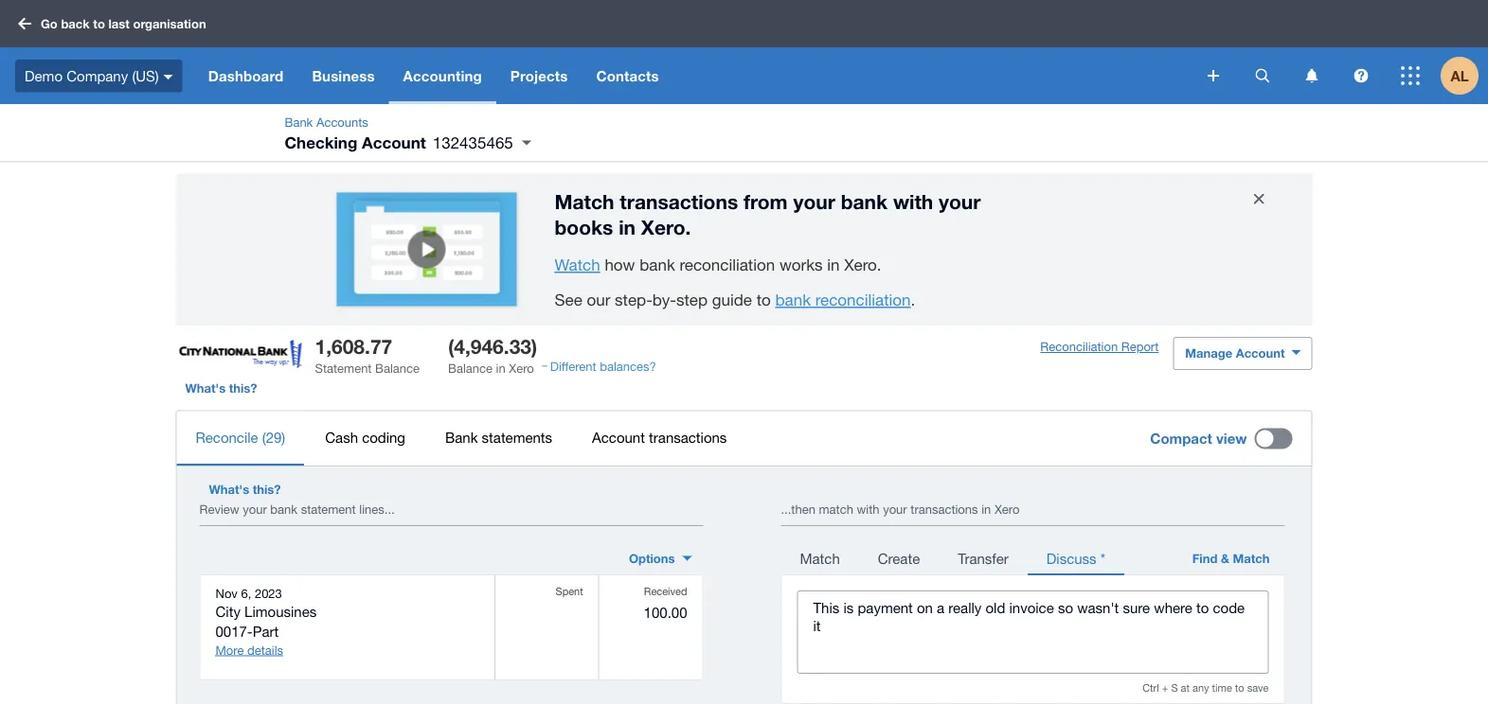 Task type: locate. For each thing, give the bounding box(es) containing it.
0 horizontal spatial bank
[[285, 115, 313, 130]]

0 vertical spatial reconciliation
[[680, 256, 775, 274]]

match for match
[[800, 550, 840, 567]]

in up transfer link
[[981, 503, 991, 517]]

1 vertical spatial what's this?
[[209, 482, 281, 497]]

1 horizontal spatial balance
[[448, 361, 493, 376]]

match link
[[781, 540, 859, 576]]

what's this? link up reconcile (
[[176, 372, 267, 406]]

organisation
[[133, 16, 206, 31]]

0 vertical spatial bank
[[285, 115, 313, 130]]

1 vertical spatial bank
[[445, 430, 478, 446]]

banner
[[0, 0, 1488, 104]]

what's this? up reconcile (
[[185, 381, 257, 396]]

banner containing dashboard
[[0, 0, 1488, 104]]

options
[[629, 551, 675, 566]]

to right guide
[[757, 291, 771, 309]]

1,608.77 statement balance
[[315, 335, 420, 376]]

0 horizontal spatial with
[[857, 503, 880, 517]]

ctrl
[[1142, 682, 1159, 695]]

bank inside the bank accounts › checking account 132435465
[[285, 115, 313, 130]]

bank statements
[[445, 430, 552, 446]]

compact view
[[1150, 431, 1247, 448]]

match right & at the right bottom of page
[[1233, 551, 1270, 566]]

what's this? link down reconcile ( 29 )
[[199, 473, 290, 507]]

account right manage
[[1236, 346, 1285, 361]]

bank for bank accounts › checking account 132435465
[[285, 115, 313, 130]]

100.00
[[644, 605, 687, 621]]

to right time
[[1235, 682, 1244, 695]]

balances?
[[600, 360, 656, 374]]

0 horizontal spatial to
[[93, 16, 105, 31]]

to
[[93, 16, 105, 31], [757, 291, 771, 309], [1235, 682, 1244, 695]]

transactions down balances? at the bottom left of the page
[[649, 430, 727, 446]]

1 horizontal spatial svg image
[[1401, 66, 1420, 85]]

&
[[1221, 551, 1229, 566]]

in down (4,946.33)
[[496, 361, 506, 376]]

from
[[744, 190, 788, 213]]

guide
[[712, 291, 752, 309]]

different balances?
[[550, 360, 656, 374]]

transactions
[[620, 190, 738, 213], [649, 430, 727, 446], [911, 503, 978, 517]]

1 vertical spatial what's
[[209, 482, 249, 497]]

1 horizontal spatial bank
[[445, 430, 478, 446]]

svg image inside go back to last organisation link
[[18, 18, 31, 30]]

find & match
[[1192, 551, 1270, 566]]

part
[[253, 624, 279, 640]]

0 vertical spatial what's this?
[[185, 381, 257, 396]]

compact
[[1150, 431, 1212, 448]]

bank inside bank statements link
[[445, 430, 478, 446]]

2 horizontal spatial account
[[1236, 346, 1285, 361]]

balance down 1,608.77
[[375, 361, 420, 376]]

what's for topmost what's this? link
[[185, 381, 226, 396]]

our
[[587, 291, 610, 309]]

account down balances? at the bottom left of the page
[[592, 430, 645, 446]]

1 vertical spatial to
[[757, 291, 771, 309]]

balance inside the 1,608.77 statement balance
[[375, 361, 420, 376]]

0 vertical spatial account
[[362, 133, 426, 151]]

2 balance from the left
[[448, 361, 493, 376]]

svg image
[[1401, 66, 1420, 85], [1208, 70, 1219, 81]]

review your bank statement lines...
[[199, 503, 395, 517]]

your
[[793, 190, 835, 213], [939, 190, 981, 213], [243, 503, 267, 517], [883, 503, 907, 517]]

business
[[312, 67, 375, 84]]

this? up reconcile ( 29 )
[[229, 381, 257, 396]]

this? up review your bank statement lines...
[[253, 482, 281, 497]]

match down match
[[800, 550, 840, 567]]

account down ›
[[362, 133, 426, 151]]

statement
[[315, 361, 372, 376]]

step
[[676, 291, 708, 309]]

account
[[362, 133, 426, 151], [1236, 346, 1285, 361], [592, 430, 645, 446]]

navigation
[[194, 47, 1194, 104]]

bank inside match transactions from your bank with your books in xero
[[841, 190, 888, 213]]

1 horizontal spatial match
[[800, 550, 840, 567]]

bank
[[841, 190, 888, 213], [640, 256, 675, 274], [775, 291, 811, 309], [270, 503, 297, 517]]

1 horizontal spatial to
[[757, 291, 771, 309]]

with
[[893, 190, 933, 213], [857, 503, 880, 517]]

statements
[[482, 430, 552, 446]]

1 horizontal spatial with
[[893, 190, 933, 213]]

what's this? up review
[[209, 482, 281, 497]]

bank left the statements
[[445, 430, 478, 446]]

see
[[555, 291, 582, 309]]

with inside match transactions from your bank with your books in xero
[[893, 190, 933, 213]]

in up how
[[619, 216, 636, 239]]

transactions up watch how bank reconciliation works in xero
[[620, 190, 738, 213]]

to left last
[[93, 16, 105, 31]]

find & match link
[[1175, 540, 1285, 576]]

1 vertical spatial account
[[1236, 346, 1285, 361]]

0 vertical spatial transactions
[[620, 190, 738, 213]]

svg image inside "demo company (us)" popup button
[[164, 75, 173, 79]]

bank up checking
[[285, 115, 313, 130]]

back
[[61, 16, 90, 31]]

ctrl + s at any time to save
[[1142, 682, 1269, 695]]

reconciliation down works
[[815, 291, 911, 309]]

match up books
[[555, 190, 614, 213]]

›
[[371, 117, 374, 129]]

what's this? link
[[176, 372, 267, 406], [199, 473, 290, 507]]

2023
[[255, 586, 282, 601]]

6,
[[241, 586, 251, 601]]

match inside match transactions from your bank with your books in xero
[[555, 190, 614, 213]]

1 balance from the left
[[375, 361, 420, 376]]

transactions up transfer link
[[911, 503, 978, 517]]

what's up reconcile (
[[185, 381, 226, 396]]

0 horizontal spatial balance
[[375, 361, 420, 376]]

review
[[199, 503, 239, 517]]

more details button
[[215, 642, 283, 659]]

projects
[[510, 67, 568, 84]]

s
[[1171, 682, 1178, 695]]

hide
[[1244, 189, 1267, 202]]

watch
[[555, 256, 600, 274]]

xero up bank reconciliation "link"
[[844, 256, 877, 274]]

1 vertical spatial reconciliation
[[815, 291, 911, 309]]

nov 6, 2023 city limousines 0017-part more details
[[215, 586, 317, 658]]

match for match transactions from your bank with your books in xero
[[555, 190, 614, 213]]

how
[[605, 256, 635, 274]]

xero up transfer link
[[994, 503, 1020, 517]]

transactions inside match transactions from your bank with your books in xero
[[620, 190, 738, 213]]

2 horizontal spatial match
[[1233, 551, 1270, 566]]

match transactions from your bank with your books in xero
[[555, 190, 981, 239]]

accounting
[[403, 67, 482, 84]]

xero down (4,946.33)
[[509, 361, 534, 376]]

projects button
[[496, 47, 582, 104]]

0 vertical spatial this?
[[229, 381, 257, 396]]

bank
[[285, 115, 313, 130], [445, 430, 478, 446]]

reconciliation up guide
[[680, 256, 775, 274]]

accounting button
[[389, 47, 496, 104]]

xero inside the (4,946.33) balance in xero
[[509, 361, 534, 376]]

navigation containing dashboard
[[194, 47, 1194, 104]]

discuss
[[1046, 550, 1096, 567]]

0 vertical spatial what's
[[185, 381, 226, 396]]

balance down (4,946.33)
[[448, 361, 493, 376]]

more
[[215, 643, 244, 658]]

1 horizontal spatial account
[[592, 430, 645, 446]]

2 vertical spatial to
[[1235, 682, 1244, 695]]

xero up watch how bank reconciliation works in xero
[[641, 216, 685, 239]]

0 horizontal spatial match
[[555, 190, 614, 213]]

what's up review
[[209, 482, 249, 497]]

0 horizontal spatial account
[[362, 133, 426, 151]]

1 vertical spatial transactions
[[649, 430, 727, 446]]

0 vertical spatial with
[[893, 190, 933, 213]]

what's
[[185, 381, 226, 396], [209, 482, 249, 497]]

watch how bank reconciliation works in xero
[[555, 256, 877, 274]]

(4,946.33)
[[448, 335, 537, 358]]

svg image
[[18, 18, 31, 30], [1256, 69, 1270, 83], [1306, 69, 1318, 83], [1354, 69, 1368, 83], [164, 75, 173, 79]]

what's this? for topmost what's this? link
[[185, 381, 257, 396]]

)
[[282, 430, 285, 446]]

2 horizontal spatial to
[[1235, 682, 1244, 695]]

create
[[878, 550, 920, 567]]

checking
[[285, 133, 357, 151]]

0 vertical spatial to
[[93, 16, 105, 31]]

xero
[[641, 216, 685, 239], [844, 256, 877, 274], [509, 361, 534, 376], [994, 503, 1020, 517]]



Task type: vqa. For each thing, say whether or not it's contained in the screenshot.
29
yes



Task type: describe. For each thing, give the bounding box(es) containing it.
+
[[1162, 682, 1168, 695]]

lines...
[[359, 503, 395, 517]]

account transactions link
[[573, 412, 746, 464]]

view
[[1216, 431, 1247, 448]]

any
[[1193, 682, 1209, 695]]

bank reconciliation link
[[775, 291, 911, 309]]

different
[[550, 360, 596, 374]]

limousines
[[244, 604, 317, 621]]

2 vertical spatial account
[[592, 430, 645, 446]]

discuss *
[[1046, 550, 1105, 567]]

bank accounts › checking account 132435465
[[285, 115, 513, 151]]

spent
[[556, 586, 583, 598]]

0 horizontal spatial svg image
[[1208, 70, 1219, 81]]

bank for bank statements
[[445, 430, 478, 446]]

find
[[1192, 551, 1217, 566]]

business button
[[298, 47, 389, 104]]

report
[[1121, 340, 1159, 354]]

contacts
[[596, 67, 659, 84]]

to for see our step-by-step guide to bank reconciliation
[[757, 291, 771, 309]]

(us)
[[132, 67, 159, 84]]

received
[[644, 586, 687, 598]]

time
[[1212, 682, 1232, 695]]

bank accounts link
[[285, 115, 368, 130]]

*
[[1100, 550, 1105, 567]]

...then
[[781, 503, 815, 517]]

accounts
[[316, 115, 368, 130]]

1 horizontal spatial reconciliation
[[815, 291, 911, 309]]

al
[[1451, 67, 1469, 84]]

manage
[[1185, 346, 1232, 361]]

create link
[[859, 540, 939, 576]]

match
[[819, 503, 853, 517]]

go back to last organisation
[[41, 16, 206, 31]]

step-
[[615, 291, 652, 309]]

what's this? for bottommost what's this? link
[[209, 482, 281, 497]]

0017-
[[215, 624, 253, 640]]

to for ctrl + s at any time to save
[[1235, 682, 1244, 695]]

reconcile (
[[196, 430, 266, 446]]

al button
[[1441, 47, 1488, 104]]

transactions for match
[[620, 190, 738, 213]]

in inside the (4,946.33) balance in xero
[[496, 361, 506, 376]]

bank statements link
[[426, 412, 571, 464]]

go back to last organisation link
[[11, 7, 217, 40]]

1 vertical spatial what's this? link
[[199, 473, 290, 507]]

hide help link
[[1244, 184, 1274, 215]]

in right works
[[827, 256, 840, 274]]

different balances? link
[[550, 359, 656, 375]]

1 vertical spatial this?
[[253, 482, 281, 497]]

discuss * link
[[1028, 540, 1124, 576]]

reconcile ( 29 )
[[196, 430, 285, 446]]

0 vertical spatial what's this? link
[[176, 372, 267, 406]]

nov
[[215, 586, 238, 601]]

transactions for account
[[649, 430, 727, 446]]

save
[[1247, 682, 1269, 695]]

reconciliation
[[1040, 340, 1118, 354]]

contacts button
[[582, 47, 673, 104]]

0 horizontal spatial reconciliation
[[680, 256, 775, 274]]

balance inside the (4,946.33) balance in xero
[[448, 361, 493, 376]]

29
[[266, 430, 282, 446]]

account inside the bank accounts › checking account 132435465
[[362, 133, 426, 151]]

demo company (us) button
[[0, 47, 194, 104]]

books
[[555, 216, 613, 239]]

cash
[[325, 430, 358, 446]]

last
[[108, 16, 130, 31]]

transfer link
[[939, 540, 1028, 576]]

options button
[[617, 544, 703, 574]]

132435465
[[433, 133, 513, 151]]

cash coding link
[[306, 412, 424, 464]]

company
[[66, 67, 128, 84]]

coding
[[362, 430, 405, 446]]

what's for bottommost what's this? link
[[209, 482, 249, 497]]

details
[[247, 643, 283, 658]]

1 vertical spatial with
[[857, 503, 880, 517]]

2 vertical spatial transactions
[[911, 503, 978, 517]]

city
[[215, 604, 240, 621]]

cash coding
[[325, 430, 405, 446]]

xero inside match transactions from your bank with your books in xero
[[641, 216, 685, 239]]

see our step-by-step guide to bank reconciliation
[[555, 291, 911, 309]]

go
[[41, 16, 58, 31]]

...then match with your transactions in xero
[[781, 503, 1020, 517]]

transfer
[[958, 550, 1009, 567]]

dashboard
[[208, 67, 284, 84]]

manage account
[[1185, 346, 1285, 361]]

works
[[779, 256, 823, 274]]

This is payment on a really old invoice so wasn't sure where to code it text field
[[798, 592, 1268, 673]]

watch link
[[555, 256, 600, 274]]

demo
[[25, 67, 63, 84]]

reconciliation report link
[[1040, 339, 1159, 355]]

in inside match transactions from your bank with your books in xero
[[619, 216, 636, 239]]

at
[[1181, 682, 1190, 695]]

statement
[[301, 503, 356, 517]]

account transactions
[[592, 430, 727, 446]]



